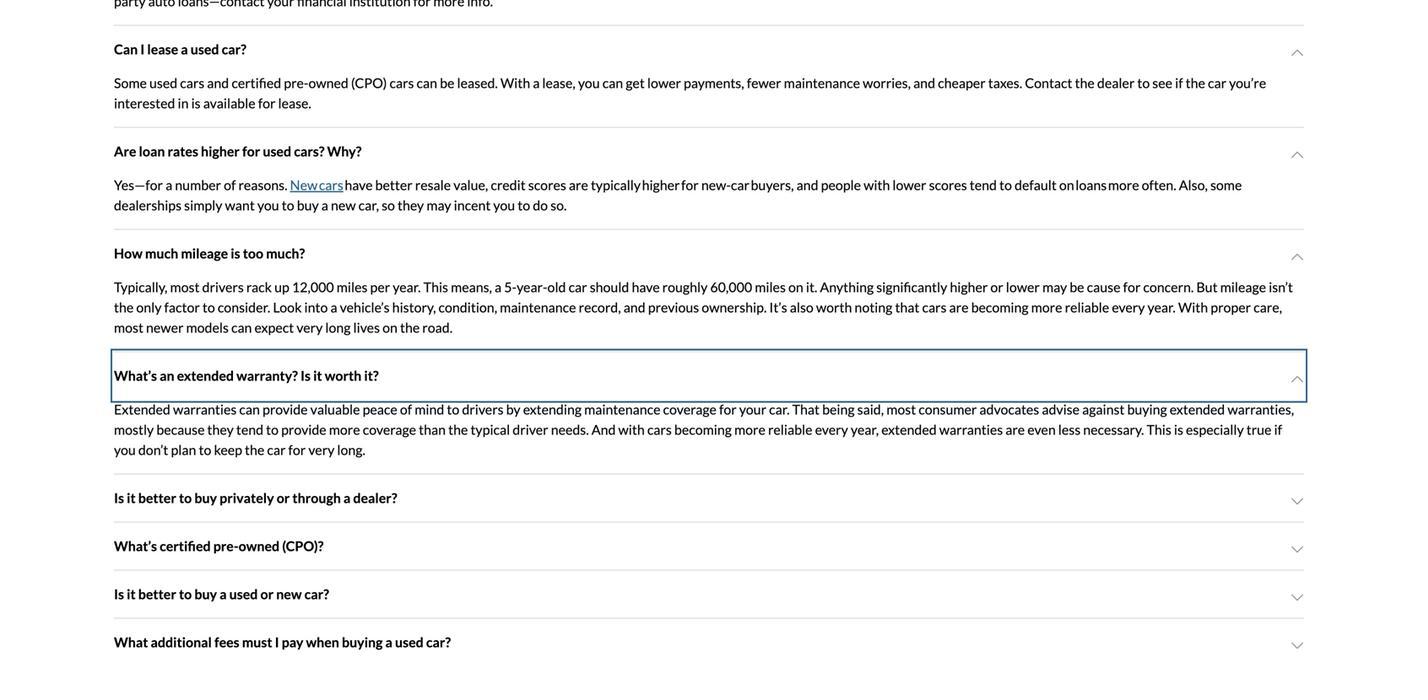 Task type: locate. For each thing, give the bounding box(es) containing it.
0 horizontal spatial mileage
[[181, 245, 228, 262]]

1 vertical spatial car
[[569, 279, 587, 295]]

0 vertical spatial car
[[1208, 75, 1227, 91]]

every down being
[[815, 422, 848, 438]]

extended up 'especially'
[[1170, 401, 1225, 418]]

1 vertical spatial reliable
[[768, 422, 813, 438]]

1 horizontal spatial is
[[231, 245, 240, 262]]

1 horizontal spatial warranties
[[939, 422, 1003, 438]]

roughly
[[662, 279, 708, 295]]

you right lease,
[[578, 75, 600, 91]]

interested
[[114, 95, 175, 111]]

lower right get
[[647, 75, 681, 91]]

1 horizontal spatial with
[[864, 177, 890, 193]]

0 vertical spatial car?
[[222, 41, 246, 57]]

consumer
[[919, 401, 977, 418]]

2 chevron down image from the top
[[1291, 250, 1304, 264]]

have up car,
[[345, 177, 373, 193]]

to down reasons.
[[282, 197, 294, 214]]

1 vertical spatial of
[[400, 401, 412, 418]]

cars right that
[[922, 299, 947, 316]]

it for is it better to buy a used or new car?
[[127, 586, 136, 603]]

1 horizontal spatial with
[[1178, 299, 1208, 316]]

it up valuable at bottom left
[[313, 368, 322, 384]]

2 chevron down image from the top
[[1291, 495, 1304, 509]]

this up the history,
[[423, 279, 448, 295]]

may down resale
[[427, 197, 451, 214]]

have up the 'previous'
[[632, 279, 660, 295]]

0 horizontal spatial be
[[440, 75, 455, 91]]

extended down said,
[[882, 422, 937, 438]]

lease
[[147, 41, 178, 57]]

0 vertical spatial new
[[331, 197, 356, 214]]

with right and
[[618, 422, 645, 438]]

with right people
[[864, 177, 890, 193]]

1 horizontal spatial pre-
[[284, 75, 309, 91]]

is left 'especially'
[[1174, 422, 1184, 438]]

can
[[417, 75, 437, 91], [602, 75, 623, 91], [231, 320, 252, 336], [239, 401, 260, 418]]

buy left privately
[[194, 490, 217, 506]]

with inside have better resale value, credit scores are typically higher for new-car buyers, and people with lower scores tend to default on loans more often. also, some dealerships simply want you to buy a new car, so they may incent you to do so.
[[864, 177, 890, 193]]

reliable
[[1065, 299, 1109, 316], [768, 422, 813, 438]]

new left car,
[[331, 197, 356, 214]]

1 horizontal spatial if
[[1274, 422, 1282, 438]]

0 vertical spatial this
[[423, 279, 448, 295]]

i right can
[[140, 41, 145, 57]]

0 vertical spatial is
[[301, 368, 311, 384]]

it?
[[364, 368, 379, 384]]

or
[[991, 279, 1004, 295], [277, 490, 290, 506], [260, 586, 274, 603]]

payments,
[[684, 75, 744, 91]]

very
[[297, 320, 323, 336], [308, 442, 335, 458]]

typical
[[471, 422, 510, 438]]

chevron down image
[[1291, 148, 1304, 162], [1291, 495, 1304, 509]]

1 vertical spatial chevron down image
[[1291, 495, 1304, 509]]

chevron down image inside can i lease a used car? dropdown button
[[1291, 46, 1304, 59]]

car.
[[769, 401, 790, 418]]

can down "consider."
[[231, 320, 252, 336]]

for right cause
[[1123, 279, 1141, 295]]

1 vertical spatial on
[[383, 320, 398, 336]]

are loan rates higher for used cars? why? button
[[114, 128, 1304, 175]]

maintenance inside typically, most drivers rack up 12,000 miles per year. this means, a 5-year-old car should have roughly 60,000 miles on it. anything significantly higher or lower may be cause for concern. but mileage isn't the only factor to consider. look into a vehicle's history, condition, maintenance record, and previous ownership. it's also worth noting that cars are becoming more reliable every year. with proper care, most newer models can expect very long lives on the road.
[[500, 299, 576, 316]]

worth left it?
[[325, 368, 362, 384]]

2 vertical spatial better
[[138, 586, 176, 603]]

better
[[375, 177, 413, 193], [138, 490, 176, 506], [138, 586, 176, 603]]

buy inside dropdown button
[[194, 586, 217, 603]]

needs.
[[551, 422, 589, 438]]

what's for what's an extended warranty? is it worth it?
[[114, 368, 157, 384]]

what additional fees must i pay when buying a used car?
[[114, 634, 451, 651]]

0 horizontal spatial pre-
[[213, 538, 239, 555]]

lives
[[353, 320, 380, 336]]

chevron down image inside is it better to buy privately or through a dealer? dropdown button
[[1291, 495, 1304, 509]]

1 vertical spatial pre-
[[213, 538, 239, 555]]

mileage right 'much'
[[181, 245, 228, 262]]

better inside dropdown button
[[138, 490, 176, 506]]

they inside extended warranties can provide valuable peace of mind to drivers by extending maintenance coverage for your car. that being said, most consumer advocates advise against buying extended warranties, mostly because they tend to provide more coverage than the typical driver needs. and with cars becoming more reliable every year, extended warranties are even less necessary. this is especially true if you don't plan to keep the car for very long.
[[207, 422, 234, 438]]

for
[[258, 95, 276, 111], [242, 143, 260, 160], [1123, 279, 1141, 295], [719, 401, 737, 418], [288, 442, 306, 458]]

or inside is it better to buy privately or through a dealer? dropdown button
[[277, 490, 290, 506]]

i
[[140, 41, 145, 57], [275, 634, 279, 651]]

better for is it better to buy privately or through a dealer?
[[138, 490, 176, 506]]

1 horizontal spatial or
[[277, 490, 290, 506]]

they up keep
[[207, 422, 234, 438]]

to inside some used cars and certified pre-owned (cpo) cars can be leased. with a lease, you can get lower payments, fewer maintenance worries, and cheaper taxes. contact the dealer to see if the car you're interested in is available for lease.
[[1137, 75, 1150, 91]]

1 chevron down image from the top
[[1291, 46, 1304, 59]]

they right so
[[398, 197, 424, 214]]

every
[[1112, 299, 1145, 316], [815, 422, 848, 438]]

and inside typically, most drivers rack up 12,000 miles per year. this means, a 5-year-old car should have roughly 60,000 miles on it. anything significantly higher or lower may be cause for concern. but mileage isn't the only factor to consider. look into a vehicle's history, condition, maintenance record, and previous ownership. it's also worth noting that cars are becoming more reliable every year. with proper care, most newer models can expect very long lives on the road.
[[624, 299, 646, 316]]

1 horizontal spatial have
[[632, 279, 660, 295]]

to up models
[[203, 299, 215, 316]]

1 vertical spatial better
[[138, 490, 176, 506]]

are down advocates
[[1006, 422, 1025, 438]]

chevron down image for a
[[1291, 591, 1304, 605]]

0 vertical spatial pre-
[[284, 75, 309, 91]]

people
[[821, 177, 861, 193]]

2 horizontal spatial car
[[1208, 75, 1227, 91]]

for left your
[[719, 401, 737, 418]]

1 vertical spatial it
[[127, 490, 136, 506]]

is inside how much mileage is too much? dropdown button
[[231, 245, 240, 262]]

0 vertical spatial maintenance
[[784, 75, 860, 91]]

a right lease
[[181, 41, 188, 57]]

0 horizontal spatial i
[[140, 41, 145, 57]]

reliable down cause
[[1065, 299, 1109, 316]]

for left the lease. at the top left of page
[[258, 95, 276, 111]]

1 vertical spatial owned
[[239, 538, 280, 555]]

higher
[[201, 143, 240, 160], [950, 279, 988, 295]]

year,
[[851, 422, 879, 438]]

0 horizontal spatial buying
[[342, 634, 383, 651]]

lower inside have better resale value, credit scores are typically higher for new-car buyers, and people with lower scores tend to default on loans more often. also, some dealerships simply want you to buy a new car, so they may incent you to do so.
[[893, 177, 927, 193]]

chevron down image for it
[[1291, 373, 1304, 386]]

chevron down image inside is it better to buy a used or new car? dropdown button
[[1291, 591, 1304, 605]]

additional
[[151, 634, 212, 651]]

do
[[533, 197, 548, 214]]

warranties down consumer
[[939, 422, 1003, 438]]

what's certified pre-owned (cpo)?
[[114, 538, 324, 555]]

1 vertical spatial most
[[114, 320, 143, 336]]

1 vertical spatial with
[[1178, 299, 1208, 316]]

chevron down image inside what's an extended warranty? is it worth it? dropdown button
[[1291, 373, 1304, 386]]

maintenance up and
[[584, 401, 661, 418]]

lower
[[647, 75, 681, 91], [893, 177, 927, 193], [1006, 279, 1040, 295]]

be inside typically, most drivers rack up 12,000 miles per year. this means, a 5-year-old car should have roughly 60,000 miles on it. anything significantly higher or lower may be cause for concern. but mileage isn't the only factor to consider. look into a vehicle's history, condition, maintenance record, and previous ownership. it's also worth noting that cars are becoming more reliable every year. with proper care, most newer models can expect very long lives on the road.
[[1070, 279, 1084, 295]]

is for is it better to buy a used or new car?
[[114, 586, 124, 603]]

valuable
[[310, 401, 360, 418]]

1 horizontal spatial are
[[949, 299, 969, 316]]

a down new cars link
[[321, 197, 328, 214]]

the left only
[[114, 299, 134, 316]]

value,
[[453, 177, 488, 193]]

0 vertical spatial extended
[[177, 368, 234, 384]]

0 vertical spatial buy
[[297, 197, 319, 214]]

much
[[145, 245, 178, 262]]

be left leased.
[[440, 75, 455, 91]]

0 vertical spatial is
[[191, 95, 201, 111]]

with inside typically, most drivers rack up 12,000 miles per year. this means, a 5-year-old car should have roughly 60,000 miles on it. anything significantly higher or lower may be cause for concern. but mileage isn't the only factor to consider. look into a vehicle's history, condition, maintenance record, and previous ownership. it's also worth noting that cars are becoming more reliable every year. with proper care, most newer models can expect very long lives on the road.
[[1178, 299, 1208, 316]]

1 horizontal spatial becoming
[[971, 299, 1029, 316]]

long.
[[337, 442, 365, 458]]

is right warranty?
[[301, 368, 311, 384]]

cars right (cpo)
[[390, 75, 414, 91]]

are left 'typically higher for'
[[569, 177, 588, 193]]

you inside some used cars and certified pre-owned (cpo) cars can be leased. with a lease, you can get lower payments, fewer maintenance worries, and cheaper taxes. contact the dealer to see if the car you're interested in is available for lease.
[[578, 75, 600, 91]]

be left cause
[[1070, 279, 1084, 295]]

buy down what's certified pre-owned (cpo)?
[[194, 586, 217, 603]]

extended right the an
[[177, 368, 234, 384]]

higher right significantly
[[950, 279, 988, 295]]

1 vertical spatial mileage
[[1220, 279, 1266, 295]]

this right necessary.
[[1147, 422, 1172, 438]]

lower left cause
[[1006, 279, 1040, 295]]

buy for or
[[194, 490, 217, 506]]

tend inside extended warranties can provide valuable peace of mind to drivers by extending maintenance coverage for your car. that being said, most consumer advocates advise against buying extended warranties, mostly because they tend to provide more coverage than the typical driver needs. and with cars becoming more reliable every year, extended warranties are even less necessary. this is especially true if you don't plan to keep the car for very long.
[[236, 422, 263, 438]]

1 horizontal spatial they
[[398, 197, 424, 214]]

2 vertical spatial car?
[[426, 634, 451, 651]]

dealerships
[[114, 197, 182, 214]]

every inside extended warranties can provide valuable peace of mind to drivers by extending maintenance coverage for your car. that being said, most consumer advocates advise against buying extended warranties, mostly because they tend to provide more coverage than the typical driver needs. and with cars becoming more reliable every year, extended warranties are even less necessary. this is especially true if you don't plan to keep the car for very long.
[[815, 422, 848, 438]]

(cpo)
[[351, 75, 387, 91]]

drivers up typical
[[462, 401, 504, 418]]

2 vertical spatial is
[[114, 586, 124, 603]]

chevron down image inside the what's certified pre-owned (cpo)? dropdown button
[[1291, 543, 1304, 557]]

tend
[[970, 177, 997, 193], [236, 422, 263, 438]]

a inside dropdown button
[[344, 490, 351, 506]]

should
[[590, 279, 629, 295]]

is inside extended warranties can provide valuable peace of mind to drivers by extending maintenance coverage for your car. that being said, most consumer advocates advise against buying extended warranties, mostly because they tend to provide more coverage than the typical driver needs. and with cars becoming more reliable every year, extended warranties are even less necessary. this is especially true if you don't plan to keep the car for very long.
[[1174, 422, 1184, 438]]

certified inside some used cars and certified pre-owned (cpo) cars can be leased. with a lease, you can get lower payments, fewer maintenance worries, and cheaper taxes. contact the dealer to see if the car you're interested in is available for lease.
[[232, 75, 281, 91]]

factor
[[164, 299, 200, 316]]

owned up the lease. at the top left of page
[[309, 75, 349, 91]]

dealer?
[[353, 490, 397, 506]]

most right said,
[[887, 401, 916, 418]]

certified up available
[[232, 75, 281, 91]]

becoming
[[971, 299, 1029, 316], [674, 422, 732, 438]]

you down reasons.
[[257, 197, 279, 214]]

owned left (cpo)?
[[239, 538, 280, 555]]

if inside extended warranties can provide valuable peace of mind to drivers by extending maintenance coverage for your car. that being said, most consumer advocates advise against buying extended warranties, mostly because they tend to provide more coverage than the typical driver needs. and with cars becoming more reliable every year, extended warranties are even less necessary. this is especially true if you don't plan to keep the car for very long.
[[1274, 422, 1282, 438]]

it inside dropdown button
[[127, 490, 136, 506]]

you're
[[1229, 75, 1266, 91]]

expect
[[255, 320, 294, 336]]

drivers
[[202, 279, 244, 295], [462, 401, 504, 418]]

1 vertical spatial buying
[[342, 634, 383, 651]]

provide down valuable at bottom left
[[281, 422, 326, 438]]

very left long.
[[308, 442, 335, 458]]

1 horizontal spatial every
[[1112, 299, 1145, 316]]

3 chevron down image from the top
[[1291, 373, 1304, 386]]

0 vertical spatial i
[[140, 41, 145, 57]]

is left too
[[231, 245, 240, 262]]

1 vertical spatial is
[[231, 245, 240, 262]]

want
[[225, 197, 255, 214]]

car right keep
[[267, 442, 286, 458]]

0 horizontal spatial is
[[191, 95, 201, 111]]

is up what
[[114, 586, 124, 603]]

pre- up is it better to buy a used or new car?
[[213, 538, 239, 555]]

better inside have better resale value, credit scores are typically higher for new-car buyers, and people with lower scores tend to default on loans more often. also, some dealerships simply want you to buy a new car, so they may incent you to do so.
[[375, 177, 413, 193]]

old
[[548, 279, 566, 295]]

miles
[[337, 279, 368, 295], [755, 279, 786, 295]]

new
[[331, 197, 356, 214], [276, 586, 302, 603]]

to left default
[[1000, 177, 1012, 193]]

0 horizontal spatial tend
[[236, 422, 263, 438]]

maintenance right the "fewer"
[[784, 75, 860, 91]]

of up want
[[224, 177, 236, 193]]

may left cause
[[1043, 279, 1067, 295]]

i inside what additional fees must i pay when buying a used car? dropdown button
[[275, 634, 279, 651]]

some
[[114, 75, 147, 91]]

0 vertical spatial may
[[427, 197, 451, 214]]

2 horizontal spatial most
[[887, 401, 916, 418]]

most inside extended warranties can provide valuable peace of mind to drivers by extending maintenance coverage for your car. that being said, most consumer advocates advise against buying extended warranties, mostly because they tend to provide more coverage than the typical driver needs. and with cars becoming more reliable every year, extended warranties are even less necessary. this is especially true if you don't plan to keep the car for very long.
[[887, 401, 916, 418]]

tend up keep
[[236, 422, 263, 438]]

significantly
[[876, 279, 947, 295]]

1 horizontal spatial higher
[[950, 279, 988, 295]]

it
[[313, 368, 322, 384], [127, 490, 136, 506], [127, 586, 136, 603]]

1 what's from the top
[[114, 368, 157, 384]]

1 vertical spatial tend
[[236, 422, 263, 438]]

are inside have better resale value, credit scores are typically higher for new-car buyers, and people with lower scores tend to default on loans more often. also, some dealerships simply want you to buy a new car, so they may incent you to do so.
[[569, 177, 588, 193]]

2 horizontal spatial more
[[1031, 299, 1062, 316]]

1 horizontal spatial lower
[[893, 177, 927, 193]]

0 horizontal spatial higher
[[201, 143, 240, 160]]

is inside dropdown button
[[114, 490, 124, 506]]

or inside is it better to buy a used or new car? dropdown button
[[260, 586, 274, 603]]

2 horizontal spatial is
[[1174, 422, 1184, 438]]

if right see
[[1175, 75, 1183, 91]]

0 vertical spatial with
[[864, 177, 890, 193]]

1 vertical spatial every
[[815, 422, 848, 438]]

better down don't on the left of the page
[[138, 490, 176, 506]]

to
[[1137, 75, 1150, 91], [1000, 177, 1012, 193], [282, 197, 294, 214], [518, 197, 530, 214], [203, 299, 215, 316], [447, 401, 459, 418], [266, 422, 279, 438], [199, 442, 211, 458], [179, 490, 192, 506], [179, 586, 192, 603]]

0 horizontal spatial warranties
[[173, 401, 237, 418]]

year. up the history,
[[393, 279, 421, 295]]

for up reasons.
[[242, 143, 260, 160]]

typically, most drivers rack up 12,000 miles per year. this means, a 5-year-old car should have roughly 60,000 miles on it. anything significantly higher or lower may be cause for concern. but mileage isn't the only factor to consider. look into a vehicle's history, condition, maintenance record, and previous ownership. it's also worth noting that cars are becoming more reliable every year. with proper care, most newer models can expect very long lives on the road.
[[114, 279, 1293, 336]]

can left leased.
[[417, 75, 437, 91]]

also
[[790, 299, 814, 316]]

a
[[181, 41, 188, 57], [533, 75, 540, 91], [166, 177, 172, 193], [321, 197, 328, 214], [495, 279, 502, 295], [330, 299, 337, 316], [344, 490, 351, 506], [220, 586, 227, 603], [385, 634, 392, 651]]

coverage down what's an extended warranty? is it worth it? dropdown button
[[663, 401, 717, 418]]

1 horizontal spatial new
[[331, 197, 356, 214]]

on left it.
[[788, 279, 803, 295]]

this inside typically, most drivers rack up 12,000 miles per year. this means, a 5-year-old car should have roughly 60,000 miles on it. anything significantly higher or lower may be cause for concern. but mileage isn't the only factor to consider. look into a vehicle's history, condition, maintenance record, and previous ownership. it's also worth noting that cars are becoming more reliable every year. with proper care, most newer models can expect very long lives on the road.
[[423, 279, 448, 295]]

1 horizontal spatial buying
[[1127, 401, 1167, 418]]

said,
[[857, 401, 884, 418]]

drivers up "consider."
[[202, 279, 244, 295]]

to up additional
[[179, 586, 192, 603]]

of inside extended warranties can provide valuable peace of mind to drivers by extending maintenance coverage for your car. that being said, most consumer advocates advise against buying extended warranties, mostly because they tend to provide more coverage than the typical driver needs. and with cars becoming more reliable every year, extended warranties are even less necessary. this is especially true if you don't plan to keep the car for very long.
[[400, 401, 412, 418]]

2 scores from the left
[[929, 177, 967, 193]]

very down into
[[297, 320, 323, 336]]

0 vertical spatial year.
[[393, 279, 421, 295]]

buy inside dropdown button
[[194, 490, 217, 506]]

too
[[243, 245, 263, 262]]

1 vertical spatial maintenance
[[500, 299, 576, 316]]

2 horizontal spatial lower
[[1006, 279, 1040, 295]]

certified
[[232, 75, 281, 91], [160, 538, 211, 555]]

what
[[114, 634, 148, 651]]

new inside is it better to buy a used or new car? dropdown button
[[276, 586, 302, 603]]

reliable inside typically, most drivers rack up 12,000 miles per year. this means, a 5-year-old car should have roughly 60,000 miles on it. anything significantly higher or lower may be cause for concern. but mileage isn't the only factor to consider. look into a vehicle's history, condition, maintenance record, and previous ownership. it's also worth noting that cars are becoming more reliable every year. with proper care, most newer models can expect very long lives on the road.
[[1065, 299, 1109, 316]]

higher inside typically, most drivers rack up 12,000 miles per year. this means, a 5-year-old car should have roughly 60,000 miles on it. anything significantly higher or lower may be cause for concern. but mileage isn't the only factor to consider. look into a vehicle's history, condition, maintenance record, and previous ownership. it's also worth noting that cars are becoming more reliable every year. with proper care, most newer models can expect very long lives on the road.
[[950, 279, 988, 295]]

1 horizontal spatial drivers
[[462, 401, 504, 418]]

0 horizontal spatial year.
[[393, 279, 421, 295]]

a left 5-
[[495, 279, 502, 295]]

0 vertical spatial provide
[[263, 401, 308, 418]]

1 horizontal spatial i
[[275, 634, 279, 651]]

lower right people
[[893, 177, 927, 193]]

that
[[895, 299, 920, 316]]

for inside typically, most drivers rack up 12,000 miles per year. this means, a 5-year-old car should have roughly 60,000 miles on it. anything significantly higher or lower may be cause for concern. but mileage isn't the only factor to consider. look into a vehicle's history, condition, maintenance record, and previous ownership. it's also worth noting that cars are becoming more reliable every year. with proper care, most newer models can expect very long lives on the road.
[[1123, 279, 1141, 295]]

1 vertical spatial coverage
[[363, 422, 416, 438]]

anything
[[820, 279, 874, 295]]

0 horizontal spatial extended
[[177, 368, 234, 384]]

chevron down image
[[1291, 46, 1304, 59], [1291, 250, 1304, 264], [1291, 373, 1304, 386], [1291, 543, 1304, 557], [1291, 591, 1304, 605], [1291, 639, 1304, 653]]

car
[[1208, 75, 1227, 91], [569, 279, 587, 295], [267, 442, 286, 458]]

with down but
[[1178, 299, 1208, 316]]

can i lease a used car? button
[[114, 26, 1304, 73]]

2 what's from the top
[[114, 538, 157, 555]]

1 vertical spatial lower
[[893, 177, 927, 193]]

better inside dropdown button
[[138, 586, 176, 603]]

it up what
[[127, 586, 136, 603]]

mileage up the proper
[[1220, 279, 1266, 295]]

with inside some used cars and certified pre-owned (cpo) cars can be leased. with a lease, you can get lower payments, fewer maintenance worries, and cheaper taxes. contact the dealer to see if the car you're interested in is available for lease.
[[500, 75, 530, 91]]

higher inside are loan rates higher for used cars? why? dropdown button
[[201, 143, 240, 160]]

means,
[[451, 279, 492, 295]]

warranty?
[[236, 368, 298, 384]]

0 vertical spatial certified
[[232, 75, 281, 91]]

4 chevron down image from the top
[[1291, 543, 1304, 557]]

0 horizontal spatial owned
[[239, 538, 280, 555]]

2 horizontal spatial or
[[991, 279, 1004, 295]]

may inside typically, most drivers rack up 12,000 miles per year. this means, a 5-year-old car should have roughly 60,000 miles on it. anything significantly higher or lower may be cause for concern. but mileage isn't the only factor to consider. look into a vehicle's history, condition, maintenance record, and previous ownership. it's also worth noting that cars are becoming more reliable every year. with proper care, most newer models can expect very long lives on the road.
[[1043, 279, 1067, 295]]

used inside some used cars and certified pre-owned (cpo) cars can be leased. with a lease, you can get lower payments, fewer maintenance worries, and cheaper taxes. contact the dealer to see if the car you're interested in is available for lease.
[[149, 75, 177, 91]]

0 vertical spatial on
[[788, 279, 803, 295]]

miles up vehicle's on the top left of page
[[337, 279, 368, 295]]

can inside typically, most drivers rack up 12,000 miles per year. this means, a 5-year-old car should have roughly 60,000 miles on it. anything significantly higher or lower may be cause for concern. but mileage isn't the only factor to consider. look into a vehicle's history, condition, maintenance record, and previous ownership. it's also worth noting that cars are becoming more reliable every year. with proper care, most newer models can expect very long lives on the road.
[[231, 320, 252, 336]]

most up the factor
[[170, 279, 200, 295]]

0 vertical spatial chevron down image
[[1291, 148, 1304, 162]]

are right that
[[949, 299, 969, 316]]

with right leased.
[[500, 75, 530, 91]]

60,000
[[710, 279, 752, 295]]

year. down concern.
[[1148, 299, 1176, 316]]

0 horizontal spatial have
[[345, 177, 373, 193]]

provide down warranty?
[[263, 401, 308, 418]]

certified up is it better to buy a used or new car?
[[160, 538, 211, 555]]

lease,
[[542, 75, 576, 91]]

cars inside extended warranties can provide valuable peace of mind to drivers by extending maintenance coverage for your car. that being said, most consumer advocates advise against buying extended warranties, mostly because they tend to provide more coverage than the typical driver needs. and with cars becoming more reliable every year, extended warranties are even less necessary. this is especially true if you don't plan to keep the car for very long.
[[647, 422, 672, 438]]

i left pay
[[275, 634, 279, 651]]

chevron down image inside are loan rates higher for used cars? why? dropdown button
[[1291, 148, 1304, 162]]

6 chevron down image from the top
[[1291, 639, 1304, 653]]

1 vertical spatial year.
[[1148, 299, 1176, 316]]

better up so
[[375, 177, 413, 193]]

0 vertical spatial drivers
[[202, 279, 244, 295]]

0 vertical spatial owned
[[309, 75, 349, 91]]

worth
[[816, 299, 852, 316], [325, 368, 362, 384]]

it down mostly
[[127, 490, 136, 506]]

can inside extended warranties can provide valuable peace of mind to drivers by extending maintenance coverage for your car. that being said, most consumer advocates advise against buying extended warranties, mostly because they tend to provide more coverage than the typical driver needs. and with cars becoming more reliable every year, extended warranties are even less necessary. this is especially true if you don't plan to keep the car for very long.
[[239, 401, 260, 418]]

record,
[[579, 299, 621, 316]]

1 vertical spatial very
[[308, 442, 335, 458]]

also,
[[1179, 177, 1208, 193]]

provide
[[263, 401, 308, 418], [281, 422, 326, 438]]

maintenance inside extended warranties can provide valuable peace of mind to drivers by extending maintenance coverage for your car. that being said, most consumer advocates advise against buying extended warranties, mostly because they tend to provide more coverage than the typical driver needs. and with cars becoming more reliable every year, extended warranties are even less necessary. this is especially true if you don't plan to keep the car for very long.
[[584, 401, 661, 418]]

get
[[626, 75, 645, 91]]

0 horizontal spatial miles
[[337, 279, 368, 295]]

lower inside typically, most drivers rack up 12,000 miles per year. this means, a 5-year-old car should have roughly 60,000 miles on it. anything significantly higher or lower may be cause for concern. but mileage isn't the only factor to consider. look into a vehicle's history, condition, maintenance record, and previous ownership. it's also worth noting that cars are becoming more reliable every year. with proper care, most newer models can expect very long lives on the road.
[[1006, 279, 1040, 295]]

that
[[792, 401, 820, 418]]

is right in
[[191, 95, 201, 111]]

have inside typically, most drivers rack up 12,000 miles per year. this means, a 5-year-old car should have roughly 60,000 miles on it. anything significantly higher or lower may be cause for concern. but mileage isn't the only factor to consider. look into a vehicle's history, condition, maintenance record, and previous ownership. it's also worth noting that cars are becoming more reliable every year. with proper care, most newer models can expect very long lives on the road.
[[632, 279, 660, 295]]

taxes.
[[988, 75, 1022, 91]]

1 horizontal spatial mileage
[[1220, 279, 1266, 295]]

often.
[[1142, 177, 1176, 193]]

chevron down image inside how much mileage is too much? dropdown button
[[1291, 250, 1304, 264]]

1 chevron down image from the top
[[1291, 148, 1304, 162]]

yes—for
[[114, 177, 163, 193]]

1 vertical spatial or
[[277, 490, 290, 506]]

to inside typically, most drivers rack up 12,000 miles per year. this means, a 5-year-old car should have roughly 60,000 miles on it. anything significantly higher or lower may be cause for concern. but mileage isn't the only factor to consider. look into a vehicle's history, condition, maintenance record, and previous ownership. it's also worth noting that cars are becoming more reliable every year. with proper care, most newer models can expect very long lives on the road.
[[203, 299, 215, 316]]

mileage
[[181, 245, 228, 262], [1220, 279, 1266, 295]]

higher up yes—for a number of reasons. new cars
[[201, 143, 240, 160]]

fewer
[[747, 75, 781, 91]]

0 horizontal spatial reliable
[[768, 422, 813, 438]]

and down the should
[[624, 299, 646, 316]]

pre-
[[284, 75, 309, 91], [213, 538, 239, 555]]

1 vertical spatial this
[[1147, 422, 1172, 438]]

it for is it better to buy privately or through a dealer?
[[127, 490, 136, 506]]

1 horizontal spatial this
[[1147, 422, 1172, 438]]

5 chevron down image from the top
[[1291, 591, 1304, 605]]

1 horizontal spatial miles
[[755, 279, 786, 295]]

0 horizontal spatial certified
[[160, 538, 211, 555]]

1 horizontal spatial more
[[734, 422, 766, 438]]

1 horizontal spatial extended
[[882, 422, 937, 438]]

1 vertical spatial becoming
[[674, 422, 732, 438]]

1 vertical spatial drivers
[[462, 401, 504, 418]]

buying right 'when'
[[342, 634, 383, 651]]

or inside typically, most drivers rack up 12,000 miles per year. this means, a 5-year-old car should have roughly 60,000 miles on it. anything significantly higher or lower may be cause for concern. but mileage isn't the only factor to consider. look into a vehicle's history, condition, maintenance record, and previous ownership. it's also worth noting that cars are becoming more reliable every year. with proper care, most newer models can expect very long lives on the road.
[[991, 279, 1004, 295]]

1 horizontal spatial car
[[569, 279, 587, 295]]

maintenance down year-
[[500, 299, 576, 316]]



Task type: describe. For each thing, give the bounding box(es) containing it.
1 miles from the left
[[337, 279, 368, 295]]

cars?
[[294, 143, 325, 160]]

necessary.
[[1083, 422, 1144, 438]]

to inside dropdown button
[[179, 490, 192, 506]]

0 horizontal spatial most
[[114, 320, 143, 336]]

1 horizontal spatial on
[[788, 279, 803, 295]]

by
[[506, 401, 521, 418]]

extended warranties can provide valuable peace of mind to drivers by extending maintenance coverage for your car. that being said, most consumer advocates advise against buying extended warranties, mostly because they tend to provide more coverage than the typical driver needs. and with cars becoming more reliable every year, extended warranties are even less necessary. this is especially true if you don't plan to keep the car for very long.
[[114, 401, 1294, 458]]

be inside some used cars and certified pre-owned (cpo) cars can be leased. with a lease, you can get lower payments, fewer maintenance worries, and cheaper taxes. contact the dealer to see if the car you're interested in is available for lease.
[[440, 75, 455, 91]]

12,000
[[292, 279, 334, 295]]

advise
[[1042, 401, 1080, 418]]

this inside extended warranties can provide valuable peace of mind to drivers by extending maintenance coverage for your car. that being said, most consumer advocates advise against buying extended warranties, mostly because they tend to provide more coverage than the typical driver needs. and with cars becoming more reliable every year, extended warranties are even less necessary. this is especially true if you don't plan to keep the car for very long.
[[1147, 422, 1172, 438]]

concern.
[[1143, 279, 1194, 295]]

with inside extended warranties can provide valuable peace of mind to drivers by extending maintenance coverage for your car. that being said, most consumer advocates advise against buying extended warranties, mostly because they tend to provide more coverage than the typical driver needs. and with cars becoming more reliable every year, extended warranties are even less necessary. this is especially true if you don't plan to keep the car for very long.
[[618, 422, 645, 438]]

how much mileage is too much?
[[114, 245, 305, 262]]

the right see
[[1186, 75, 1205, 91]]

i inside can i lease a used car? dropdown button
[[140, 41, 145, 57]]

buying inside extended warranties can provide valuable peace of mind to drivers by extending maintenance coverage for your car. that being said, most consumer advocates advise against buying extended warranties, mostly because they tend to provide more coverage than the typical driver needs. and with cars becoming more reliable every year, extended warranties are even less necessary. this is especially true if you don't plan to keep the car for very long.
[[1127, 401, 1167, 418]]

if inside some used cars and certified pre-owned (cpo) cars can be leased. with a lease, you can get lower payments, fewer maintenance worries, and cheaper taxes. contact the dealer to see if the car you're interested in is available for lease.
[[1175, 75, 1183, 91]]

you down credit
[[493, 197, 515, 214]]

worth inside typically, most drivers rack up 12,000 miles per year. this means, a 5-year-old car should have roughly 60,000 miles on it. anything significantly higher or lower may be cause for concern. but mileage isn't the only factor to consider. look into a vehicle's history, condition, maintenance record, and previous ownership. it's also worth noting that cars are becoming more reliable every year. with proper care, most newer models can expect very long lives on the road.
[[816, 299, 852, 316]]

chevron down image for car?
[[1291, 46, 1304, 59]]

2 horizontal spatial car?
[[426, 634, 451, 651]]

plan
[[171, 442, 196, 458]]

pre- inside dropdown button
[[213, 538, 239, 555]]

buying inside dropdown button
[[342, 634, 383, 651]]

how
[[114, 245, 143, 262]]

yes—for a number of reasons. new cars
[[114, 177, 343, 193]]

car inside some used cars and certified pre-owned (cpo) cars can be leased. with a lease, you can get lower payments, fewer maintenance worries, and cheaper taxes. contact the dealer to see if the car you're interested in is available for lease.
[[1208, 75, 1227, 91]]

pay
[[282, 634, 303, 651]]

very inside extended warranties can provide valuable peace of mind to drivers by extending maintenance coverage for your car. that being said, most consumer advocates advise against buying extended warranties, mostly because they tend to provide more coverage than the typical driver needs. and with cars becoming more reliable every year, extended warranties are even less necessary. this is especially true if you don't plan to keep the car for very long.
[[308, 442, 335, 458]]

1 vertical spatial warranties
[[939, 422, 1003, 438]]

1 horizontal spatial coverage
[[663, 401, 717, 418]]

credit
[[491, 177, 526, 193]]

they inside have better resale value, credit scores are typically higher for new-car buyers, and people with lower scores tend to default on loans more often. also, some dealerships simply want you to buy a new car, so they may incent you to do so.
[[398, 197, 424, 214]]

only
[[136, 299, 162, 316]]

mind
[[415, 401, 444, 418]]

car inside extended warranties can provide valuable peace of mind to drivers by extending maintenance coverage for your car. that being said, most consumer advocates advise against buying extended warranties, mostly because they tend to provide more coverage than the typical driver needs. and with cars becoming more reliable every year, extended warranties are even less necessary. this is especially true if you don't plan to keep the car for very long.
[[267, 442, 286, 458]]

privately
[[220, 490, 274, 506]]

0 vertical spatial warranties
[[173, 401, 237, 418]]

0 horizontal spatial on
[[383, 320, 398, 336]]

a right 'when'
[[385, 634, 392, 651]]

the left dealer
[[1075, 75, 1095, 91]]

extending
[[523, 401, 582, 418]]

fees
[[214, 634, 239, 651]]

car,
[[358, 197, 379, 214]]

1 vertical spatial provide
[[281, 422, 326, 438]]

isn't
[[1269, 279, 1293, 295]]

proper
[[1211, 299, 1251, 316]]

maintenance inside some used cars and certified pre-owned (cpo) cars can be leased. with a lease, you can get lower payments, fewer maintenance worries, and cheaper taxes. contact the dealer to see if the car you're interested in is available for lease.
[[784, 75, 860, 91]]

road.
[[422, 320, 453, 336]]

you inside extended warranties can provide valuable peace of mind to drivers by extending maintenance coverage for your car. that being said, most consumer advocates advise against buying extended warranties, mostly because they tend to provide more coverage than the typical driver needs. and with cars becoming more reliable every year, extended warranties are even less necessary. this is especially true if you don't plan to keep the car for very long.
[[114, 442, 136, 458]]

and up available
[[207, 75, 229, 91]]

new inside have better resale value, credit scores are typically higher for new-car buyers, and people with lower scores tend to default on loans more often. also, some dealerships simply want you to buy a new car, so they may incent you to do so.
[[331, 197, 356, 214]]

2 horizontal spatial extended
[[1170, 401, 1225, 418]]

more inside typically, most drivers rack up 12,000 miles per year. this means, a 5-year-old car should have roughly 60,000 miles on it. anything significantly higher or lower may be cause for concern. but mileage isn't the only factor to consider. look into a vehicle's history, condition, maintenance record, and previous ownership. it's also worth noting that cars are becoming more reliable every year. with proper care, most newer models can expect very long lives on the road.
[[1031, 299, 1062, 316]]

worth inside dropdown button
[[325, 368, 362, 384]]

and inside have better resale value, credit scores are typically higher for new-car buyers, and people with lower scores tend to default on loans more often. also, some dealerships simply want you to buy a new car, so they may incent you to do so.
[[797, 177, 818, 193]]

(cpo)?
[[282, 538, 324, 555]]

pre- inside some used cars and certified pre-owned (cpo) cars can be leased. with a lease, you can get lower payments, fewer maintenance worries, and cheaper taxes. contact the dealer to see if the car you're interested in is available for lease.
[[284, 75, 309, 91]]

peace
[[363, 401, 397, 418]]

it.
[[806, 279, 817, 295]]

noting
[[855, 299, 893, 316]]

chevron down image for much?
[[1291, 250, 1304, 264]]

a up 'fees'
[[220, 586, 227, 603]]

are inside extended warranties can provide valuable peace of mind to drivers by extending maintenance coverage for your car. that being said, most consumer advocates advise against buying extended warranties, mostly because they tend to provide more coverage than the typical driver needs. and with cars becoming more reliable every year, extended warranties are even less necessary. this is especially true if you don't plan to keep the car for very long.
[[1006, 422, 1025, 438]]

against
[[1082, 401, 1125, 418]]

to down warranty?
[[266, 422, 279, 438]]

advocates
[[980, 401, 1039, 418]]

it's
[[769, 299, 787, 316]]

because
[[156, 422, 205, 438]]

chevron down image for pay
[[1291, 639, 1304, 653]]

look
[[273, 299, 302, 316]]

becoming inside extended warranties can provide valuable peace of mind to drivers by extending maintenance coverage for your car. that being said, most consumer advocates advise against buying extended warranties, mostly because they tend to provide more coverage than the typical driver needs. and with cars becoming more reliable every year, extended warranties are even less necessary. this is especially true if you don't plan to keep the car for very long.
[[674, 422, 732, 438]]

than
[[419, 422, 446, 438]]

driver
[[513, 422, 548, 438]]

car buyers,
[[731, 177, 794, 193]]

simply
[[184, 197, 222, 214]]

reliable inside extended warranties can provide valuable peace of mind to drivers by extending maintenance coverage for your car. that being said, most consumer advocates advise against buying extended warranties, mostly because they tend to provide more coverage than the typical driver needs. and with cars becoming more reliable every year, extended warranties are even less necessary. this is especially true if you don't plan to keep the car for very long.
[[768, 422, 813, 438]]

what's certified pre-owned (cpo)? button
[[114, 523, 1304, 570]]

contact
[[1025, 75, 1073, 91]]

default
[[1015, 177, 1057, 193]]

some used cars and certified pre-owned (cpo) cars can be leased. with a lease, you can get lower payments, fewer maintenance worries, and cheaper taxes. contact the dealer to see if the car you're interested in is available for lease.
[[114, 75, 1266, 111]]

typically,
[[114, 279, 168, 295]]

up
[[274, 279, 289, 295]]

have better resale value, credit scores are typically higher for new-car buyers, and people with lower scores tend to default on loans more often. also, some dealerships simply want you to buy a new car, so they may incent you to do so.
[[114, 177, 1242, 214]]

is inside some used cars and certified pre-owned (cpo) cars can be leased. with a lease, you can get lower payments, fewer maintenance worries, and cheaper taxes. contact the dealer to see if the car you're interested in is available for lease.
[[191, 95, 201, 111]]

new cars
[[290, 177, 343, 193]]

previous
[[648, 299, 699, 316]]

a left number
[[166, 177, 172, 193]]

rates
[[168, 143, 198, 160]]

is for is it better to buy privately or through a dealer?
[[114, 490, 124, 506]]

what's for what's certified pre-owned (cpo)?
[[114, 538, 157, 555]]

typically higher for
[[591, 177, 699, 193]]

drivers inside typically, most drivers rack up 12,000 miles per year. this means, a 5-year-old car should have roughly 60,000 miles on it. anything significantly higher or lower may be cause for concern. but mileage isn't the only factor to consider. look into a vehicle's history, condition, maintenance record, and previous ownership. it's also worth noting that cars are becoming more reliable every year. with proper care, most newer models can expect very long lives on the road.
[[202, 279, 244, 295]]

2 vertical spatial extended
[[882, 422, 937, 438]]

1 horizontal spatial most
[[170, 279, 200, 295]]

1 vertical spatial car?
[[304, 586, 329, 603]]

cars up in
[[180, 75, 204, 91]]

buy for used
[[194, 586, 217, 603]]

incent
[[454, 197, 491, 214]]

available
[[203, 95, 255, 111]]

the right keep
[[245, 442, 264, 458]]

and left cheaper
[[913, 75, 935, 91]]

mileage inside typically, most drivers rack up 12,000 miles per year. this means, a 5-year-old car should have roughly 60,000 miles on it. anything significantly higher or lower may be cause for concern. but mileage isn't the only factor to consider. look into a vehicle's history, condition, maintenance record, and previous ownership. it's also worth noting that cars are becoming more reliable every year. with proper care, most newer models can expect very long lives on the road.
[[1220, 279, 1266, 295]]

0 horizontal spatial of
[[224, 177, 236, 193]]

1 horizontal spatial year.
[[1148, 299, 1176, 316]]

for inside are loan rates higher for used cars? why? dropdown button
[[242, 143, 260, 160]]

may inside have better resale value, credit scores are typically higher for new-car buyers, and people with lower scores tend to default on loans more often. also, some dealerships simply want you to buy a new car, so they may incent you to do so.
[[427, 197, 451, 214]]

very inside typically, most drivers rack up 12,000 miles per year. this means, a 5-year-old car should have roughly 60,000 miles on it. anything significantly higher or lower may be cause for concern. but mileage isn't the only factor to consider. look into a vehicle's history, condition, maintenance record, and previous ownership. it's also worth noting that cars are becoming more reliable every year. with proper care, most newer models can expect very long lives on the road.
[[297, 320, 323, 336]]

better for is it better to buy a used or new car?
[[138, 586, 176, 603]]

models
[[186, 320, 229, 336]]

is it better to buy privately or through a dealer?
[[114, 490, 397, 506]]

a inside have better resale value, credit scores are typically higher for new-car buyers, and people with lower scores tend to default on loans more often. also, some dealerships simply want you to buy a new car, so they may incent you to do so.
[[321, 197, 328, 214]]

newer
[[146, 320, 184, 336]]

a right into
[[330, 299, 337, 316]]

in
[[178, 95, 189, 111]]

new-
[[701, 177, 731, 193]]

an
[[160, 368, 174, 384]]

what's an extended warranty? is it worth it?
[[114, 368, 379, 384]]

buy inside have better resale value, credit scores are typically higher for new-car buyers, and people with lower scores tend to default on loans more often. also, some dealerships simply want you to buy a new car, so they may incent you to do so.
[[297, 197, 319, 214]]

can left get
[[602, 75, 623, 91]]

dealer
[[1097, 75, 1135, 91]]

can
[[114, 41, 138, 57]]

so
[[382, 197, 395, 214]]

car? inside dropdown button
[[222, 41, 246, 57]]

are inside typically, most drivers rack up 12,000 miles per year. this means, a 5-year-old car should have roughly 60,000 miles on it. anything significantly higher or lower may be cause for concern. but mileage isn't the only factor to consider. look into a vehicle's history, condition, maintenance record, and previous ownership. it's also worth noting that cars are becoming more reliable every year. with proper care, most newer models can expect very long lives on the road.
[[949, 299, 969, 316]]

lower inside some used cars and certified pre-owned (cpo) cars can be leased. with a lease, you can get lower payments, fewer maintenance worries, and cheaper taxes. contact the dealer to see if the car you're interested in is available for lease.
[[647, 75, 681, 91]]

for up through
[[288, 442, 306, 458]]

a inside dropdown button
[[181, 41, 188, 57]]

tend inside have better resale value, credit scores are typically higher for new-car buyers, and people with lower scores tend to default on loans more often. also, some dealerships simply want you to buy a new car, so they may incent you to do so.
[[970, 177, 997, 193]]

the down the history,
[[400, 320, 420, 336]]

0 horizontal spatial coverage
[[363, 422, 416, 438]]

chevron down image for are loan rates higher for used cars? why?
[[1291, 148, 1304, 162]]

every inside typically, most drivers rack up 12,000 miles per year. this means, a 5-year-old car should have roughly 60,000 miles on it. anything significantly higher or lower may be cause for concern. but mileage isn't the only factor to consider. look into a vehicle's history, condition, maintenance record, and previous ownership. it's also worth noting that cars are becoming more reliable every year. with proper care, most newer models can expect very long lives on the road.
[[1112, 299, 1145, 316]]

1 scores from the left
[[528, 177, 566, 193]]

0 vertical spatial it
[[313, 368, 322, 384]]

0 horizontal spatial more
[[329, 422, 360, 438]]

reasons.
[[238, 177, 287, 193]]

per
[[370, 279, 390, 295]]

to inside dropdown button
[[179, 586, 192, 603]]

have inside have better resale value, credit scores are typically higher for new-car buyers, and people with lower scores tend to default on loans more often. also, some dealerships simply want you to buy a new car, so they may incent you to do so.
[[345, 177, 373, 193]]

especially
[[1186, 422, 1244, 438]]

extended inside dropdown button
[[177, 368, 234, 384]]

why?
[[327, 143, 362, 160]]

drivers inside extended warranties can provide valuable peace of mind to drivers by extending maintenance coverage for your car. that being said, most consumer advocates advise against buying extended warranties, mostly because they tend to provide more coverage than the typical driver needs. and with cars becoming more reliable every year, extended warranties are even less necessary. this is especially true if you don't plan to keep the car for very long.
[[462, 401, 504, 418]]

what additional fees must i pay when buying a used car? button
[[114, 619, 1304, 666]]

certified inside dropdown button
[[160, 538, 211, 555]]

mostly
[[114, 422, 154, 438]]

year-
[[517, 279, 548, 295]]

resale
[[415, 177, 451, 193]]

and
[[592, 422, 616, 438]]

the right than
[[448, 422, 468, 438]]

see
[[1153, 75, 1173, 91]]

extended
[[114, 401, 170, 418]]

so.
[[551, 197, 567, 214]]

chevron down image for is it better to buy privately or through a dealer?
[[1291, 495, 1304, 509]]

how much mileage is too much? button
[[114, 230, 1304, 277]]

car inside typically, most drivers rack up 12,000 miles per year. this means, a 5-year-old car should have roughly 60,000 miles on it. anything significantly higher or lower may be cause for concern. but mileage isn't the only factor to consider. look into a vehicle's history, condition, maintenance record, and previous ownership. it's also worth noting that cars are becoming more reliable every year. with proper care, most newer models can expect very long lives on the road.
[[569, 279, 587, 295]]

lease.
[[278, 95, 311, 111]]

owned inside dropdown button
[[239, 538, 280, 555]]

to right the plan
[[199, 442, 211, 458]]

cars inside typically, most drivers rack up 12,000 miles per year. this means, a 5-year-old car should have roughly 60,000 miles on it. anything significantly higher or lower may be cause for concern. but mileage isn't the only factor to consider. look into a vehicle's history, condition, maintenance record, and previous ownership. it's also worth noting that cars are becoming more reliable every year. with proper care, most newer models can expect very long lives on the road.
[[922, 299, 947, 316]]

2 miles from the left
[[755, 279, 786, 295]]

to right mind
[[447, 401, 459, 418]]

mileage inside dropdown button
[[181, 245, 228, 262]]

to left do
[[518, 197, 530, 214]]

for inside some used cars and certified pre-owned (cpo) cars can be leased. with a lease, you can get lower payments, fewer maintenance worries, and cheaper taxes. contact the dealer to see if the car you're interested in is available for lease.
[[258, 95, 276, 111]]

becoming inside typically, most drivers rack up 12,000 miles per year. this means, a 5-year-old car should have roughly 60,000 miles on it. anything significantly higher or lower may be cause for concern. but mileage isn't the only factor to consider. look into a vehicle's history, condition, maintenance record, and previous ownership. it's also worth noting that cars are becoming more reliable every year. with proper care, most newer models can expect very long lives on the road.
[[971, 299, 1029, 316]]

leased.
[[457, 75, 498, 91]]

a inside some used cars and certified pre-owned (cpo) cars can be leased. with a lease, you can get lower payments, fewer maintenance worries, and cheaper taxes. contact the dealer to see if the car you're interested in is available for lease.
[[533, 75, 540, 91]]

must
[[242, 634, 272, 651]]

owned inside some used cars and certified pre-owned (cpo) cars can be leased. with a lease, you can get lower payments, fewer maintenance worries, and cheaper taxes. contact the dealer to see if the car you're interested in is available for lease.
[[309, 75, 349, 91]]



Task type: vqa. For each thing, say whether or not it's contained in the screenshot.
to inside the 'Typically, Most Drivers Rack Up 12,000 Miles Per Year. This Means, A 5-Year-Old Car Should Have Roughly 60,000 Miles On It. Anything Significantly Higher Or Lower May Be Cause For Concern. But Mileage Isn'T The Only Factor To Consider. Look Into A Vehicle'S History, Condition, Maintenance Record, And Previous Ownership. It'S Also Worth Noting That Cars Are Becoming More Reliable Every Year. With Proper Care, Most Newer Models Can Expect Very Long Lives On The Road.'
yes



